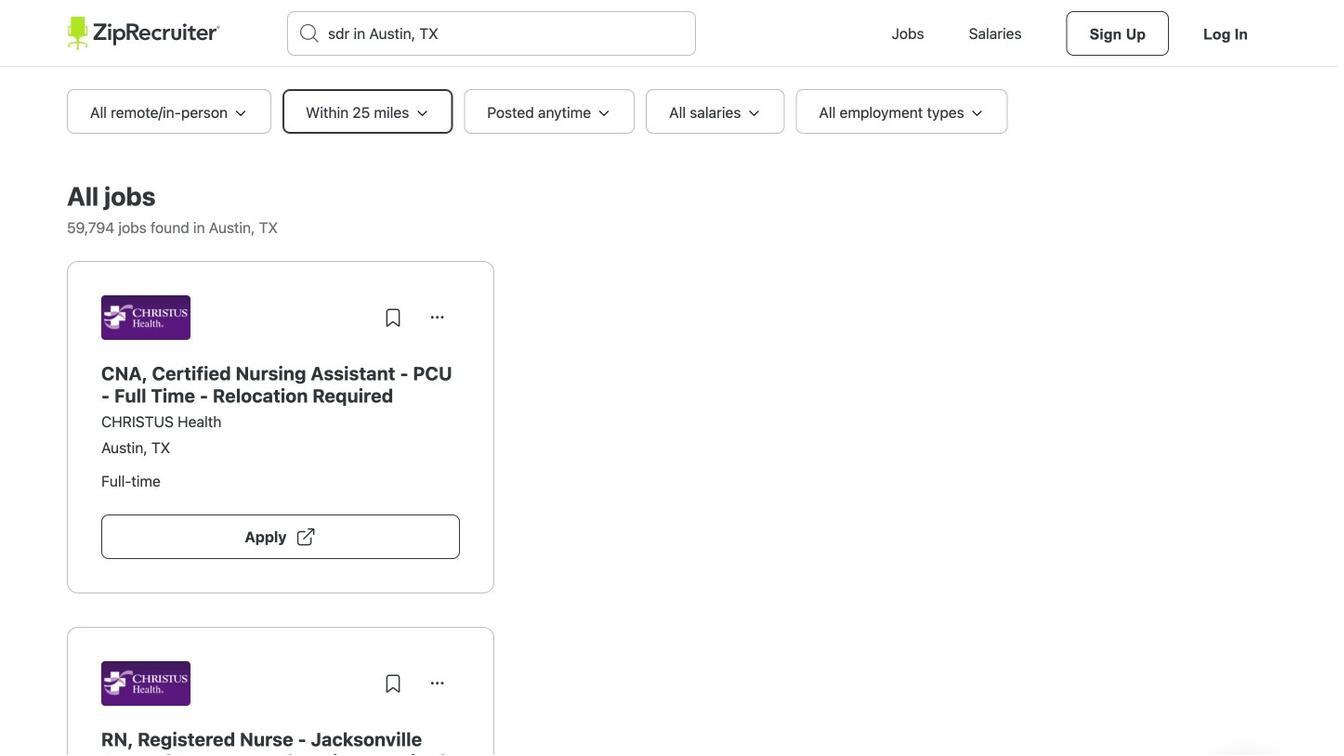 Task type: locate. For each thing, give the bounding box(es) containing it.
Search job title or keyword search field
[[288, 12, 695, 55]]

main element
[[67, 0, 1271, 67]]

ziprecruiter image
[[67, 17, 220, 50]]

None button
[[415, 296, 460, 340], [415, 662, 460, 706], [415, 296, 460, 340], [415, 662, 460, 706]]

rn, registered nurse - jacksonville general surgery - relocation required image
[[101, 662, 191, 706]]



Task type: vqa. For each thing, say whether or not it's contained in the screenshot.
the ZipRecruiter,
no



Task type: describe. For each thing, give the bounding box(es) containing it.
cna, certified nursing assistant - pcu - full time - relocation required element
[[101, 362, 460, 407]]

rn, registered nurse - jacksonville general surgery - relocation required element
[[101, 729, 460, 756]]

cna, certified nursing assistant - pcu - full time - relocation required image
[[101, 296, 191, 340]]

save job for later image
[[382, 673, 404, 695]]

save job for later image
[[382, 307, 404, 329]]



